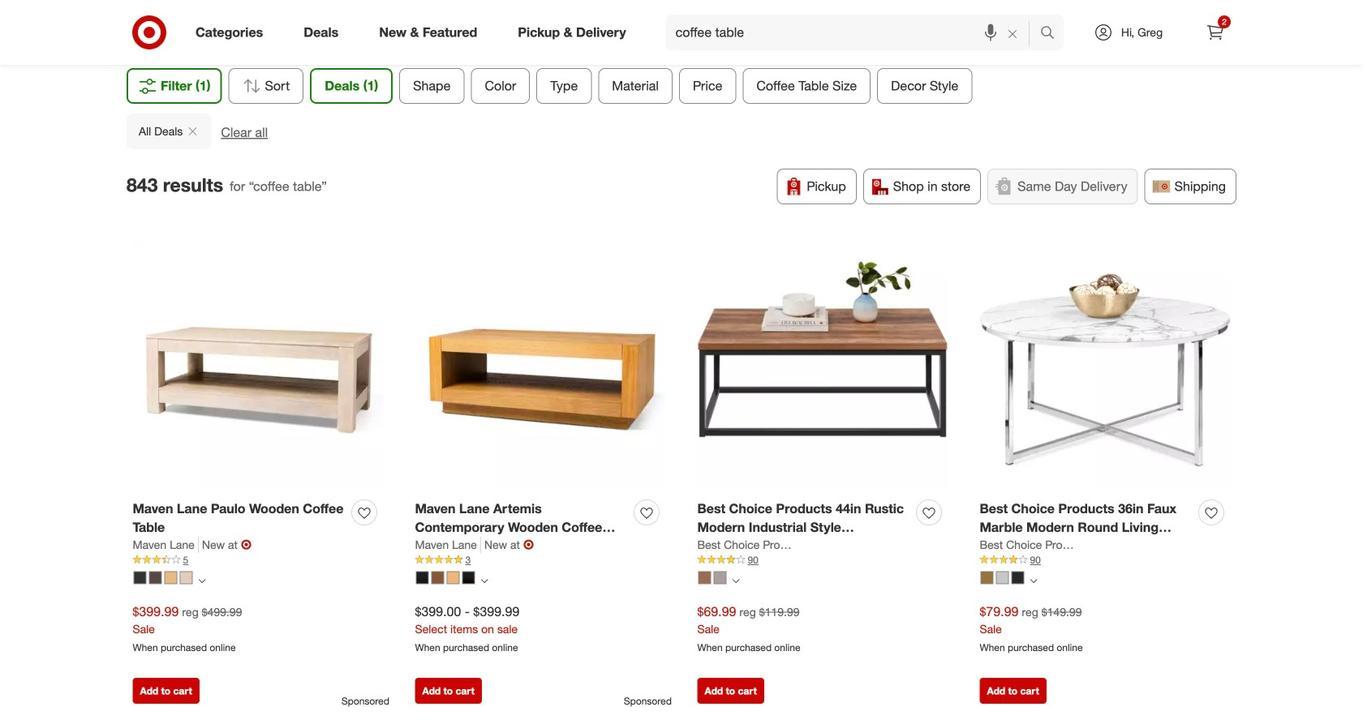 Task type: vqa. For each thing, say whether or not it's contained in the screenshot.
sign in
no



Task type: describe. For each thing, give the bounding box(es) containing it.
all colors image for all colors element related to the weathered white icon on the bottom of page
[[199, 578, 206, 585]]

all colors element for refined grey image
[[481, 576, 488, 585]]

advertisement element
[[195, 0, 1169, 38]]

weathered white image
[[180, 572, 193, 585]]

weathered black image
[[134, 572, 147, 585]]

all colors element for the weathered white icon on the bottom of page
[[199, 576, 206, 585]]

refined grey image
[[462, 572, 475, 585]]

brown/black image
[[699, 572, 712, 585]]

gray image
[[714, 572, 727, 585]]

refined brown image
[[432, 572, 444, 585]]

What can we help you find? suggestions appear below search field
[[666, 15, 1045, 50]]



Task type: locate. For each thing, give the bounding box(es) containing it.
best choice products 44in rustic modern industrial style rectangular wood grain top coffee table w/ 1.25in top image
[[698, 240, 949, 491], [698, 240, 949, 491]]

all colors image
[[481, 578, 488, 585]]

all colors element right refined grey image
[[481, 576, 488, 585]]

all colors image right the weathered white icon on the bottom of page
[[199, 578, 206, 585]]

2 all colors image from the left
[[733, 578, 740, 585]]

0 horizontal spatial all colors image
[[199, 578, 206, 585]]

all colors element right gray icon
[[733, 576, 740, 585]]

maven lane artemis contemporary wooden coffee table image
[[415, 240, 666, 491], [415, 240, 666, 491]]

weathered natural image
[[164, 572, 177, 585]]

all colors element
[[199, 576, 206, 585], [481, 576, 488, 585], [733, 576, 740, 585]]

best choice products 36in faux marble modern round living room accent coffee table w/ metal frame image
[[980, 240, 1231, 491], [980, 240, 1231, 491]]

all colors image
[[199, 578, 206, 585], [733, 578, 740, 585]]

2 horizontal spatial all colors element
[[733, 576, 740, 585]]

all colors image right gray icon
[[733, 578, 740, 585]]

all colors image for first all colors element from right
[[733, 578, 740, 585]]

1 all colors image from the left
[[199, 578, 206, 585]]

maven lane paulo wooden coffee table image
[[133, 240, 384, 491], [133, 240, 384, 491]]

all colors element right the weathered white icon on the bottom of page
[[199, 576, 206, 585]]

3 all colors element from the left
[[733, 576, 740, 585]]

refined black image
[[416, 572, 429, 585]]

0 horizontal spatial all colors element
[[199, 576, 206, 585]]

1 horizontal spatial all colors image
[[733, 578, 740, 585]]

1 all colors element from the left
[[199, 576, 206, 585]]

1 horizontal spatial all colors element
[[481, 576, 488, 585]]

weathered brown image
[[149, 572, 162, 585]]

2 all colors element from the left
[[481, 576, 488, 585]]

refined natural image
[[447, 572, 460, 585]]



